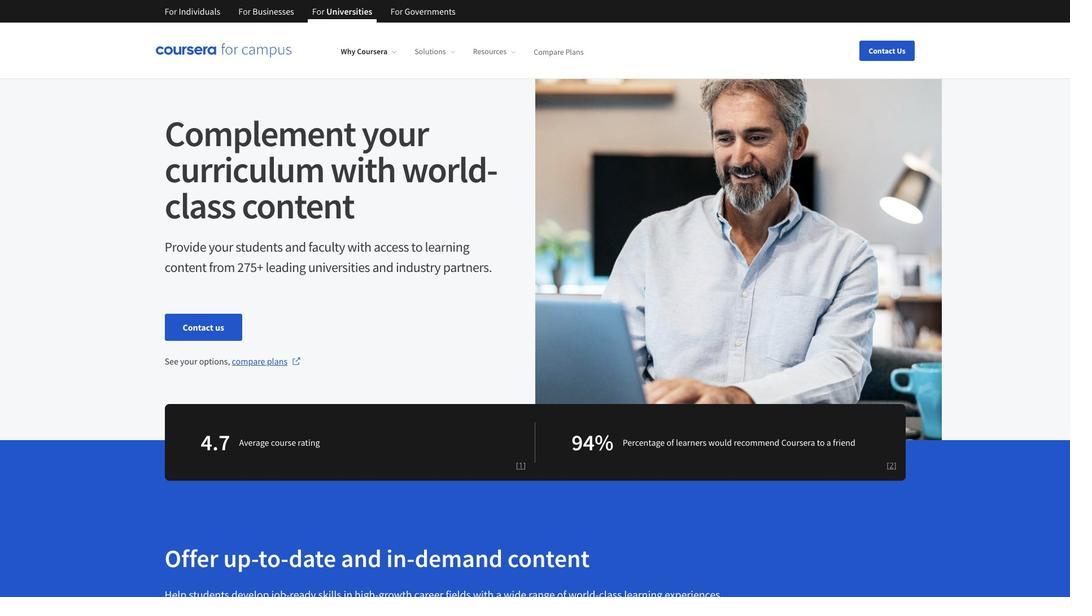 Task type: describe. For each thing, give the bounding box(es) containing it.
solutions
[[415, 46, 446, 57]]

learning
[[425, 238, 470, 256]]

universities
[[327, 6, 373, 17]]

would
[[709, 437, 732, 448]]

learners
[[676, 437, 707, 448]]

contact us
[[869, 45, 906, 56]]

for for governments
[[391, 6, 403, 17]]

94%
[[572, 429, 614, 457]]

for for individuals
[[165, 6, 177, 17]]

your for see
[[180, 356, 197, 367]]

4.7
[[201, 429, 230, 457]]

partners.
[[443, 259, 492, 276]]

1
[[519, 461, 523, 471]]

0 vertical spatial and
[[285, 238, 306, 256]]

why coursera link
[[341, 46, 397, 57]]

275+
[[238, 259, 263, 276]]

2
[[890, 461, 894, 471]]

us
[[215, 322, 224, 333]]

in-
[[387, 544, 415, 575]]

content inside the complement your curriculum with world- class content
[[242, 183, 354, 228]]

provide your students and faculty with access to learning content from 275+ leading universities and industry partners.
[[165, 238, 492, 276]]

curriculum
[[165, 147, 324, 192]]

with inside the complement your curriculum with world- class content
[[330, 147, 396, 192]]

offer up-to-date and in-demand content
[[165, 544, 590, 575]]

your for complement
[[362, 111, 429, 156]]

of
[[667, 437, 675, 448]]

1 vertical spatial and
[[373, 259, 394, 276]]

rating
[[298, 437, 320, 448]]

for universities
[[312, 6, 373, 17]]

see your options,
[[165, 356, 232, 367]]

friend
[[833, 437, 856, 448]]

compare
[[534, 46, 564, 57]]

] for 4.7
[[523, 461, 526, 471]]

[ for 4.7
[[516, 461, 519, 471]]

your for provide
[[209, 238, 233, 256]]

course
[[271, 437, 296, 448]]

us
[[897, 45, 906, 56]]

1 horizontal spatial to
[[818, 437, 825, 448]]

industry
[[396, 259, 441, 276]]

up-
[[223, 544, 259, 575]]

world-
[[402, 147, 498, 192]]

content inside the provide your students and faculty with access to learning content from 275+ leading universities and industry partners.
[[165, 259, 207, 276]]

to-
[[259, 544, 289, 575]]

for businesses
[[239, 6, 294, 17]]

[ 1 ]
[[516, 461, 526, 471]]

for for universities
[[312, 6, 325, 17]]

2 vertical spatial and
[[341, 544, 382, 575]]

access
[[374, 238, 409, 256]]

businesses
[[253, 6, 294, 17]]

for individuals
[[165, 6, 221, 17]]

faculty
[[309, 238, 345, 256]]



Task type: locate. For each thing, give the bounding box(es) containing it.
0 horizontal spatial your
[[180, 356, 197, 367]]

class
[[165, 183, 236, 228]]

to
[[412, 238, 423, 256], [818, 437, 825, 448]]

plans
[[566, 46, 584, 57]]

0 vertical spatial your
[[362, 111, 429, 156]]

universities
[[308, 259, 370, 276]]

1 vertical spatial your
[[209, 238, 233, 256]]

for governments
[[391, 6, 456, 17]]

and up leading
[[285, 238, 306, 256]]

banner navigation
[[156, 0, 465, 23]]

coursera left a
[[782, 437, 816, 448]]

with inside the provide your students and faculty with access to learning content from 275+ leading universities and industry partners.
[[348, 238, 372, 256]]

contact left us
[[183, 322, 213, 333]]

date
[[289, 544, 336, 575]]

1 horizontal spatial content
[[242, 183, 354, 228]]

contact
[[869, 45, 896, 56], [183, 322, 213, 333]]

coursera right why
[[357, 46, 388, 57]]

1 vertical spatial content
[[165, 259, 207, 276]]

why
[[341, 46, 356, 57]]

] for 94%
[[894, 461, 897, 471]]

2 vertical spatial your
[[180, 356, 197, 367]]

and down access
[[373, 259, 394, 276]]

1 [ from the left
[[516, 461, 519, 471]]

0 vertical spatial with
[[330, 147, 396, 192]]

contact us button
[[860, 40, 915, 61]]

percentage
[[623, 437, 665, 448]]

compare plans
[[534, 46, 584, 57]]

2 horizontal spatial your
[[362, 111, 429, 156]]

contact inside button
[[869, 45, 896, 56]]

solutions link
[[415, 46, 455, 57]]

0 horizontal spatial contact
[[183, 322, 213, 333]]

contact us
[[183, 322, 224, 333]]

coursera for campus image
[[156, 43, 291, 58]]

2 horizontal spatial content
[[508, 544, 590, 575]]

for left governments
[[391, 6, 403, 17]]

compare plans link
[[534, 46, 584, 57]]

resources
[[473, 46, 507, 57]]

for
[[165, 6, 177, 17], [239, 6, 251, 17], [312, 6, 325, 17], [391, 6, 403, 17]]

0 vertical spatial to
[[412, 238, 423, 256]]

1 horizontal spatial [
[[887, 461, 890, 471]]

1 vertical spatial with
[[348, 238, 372, 256]]

and left in- on the left of page
[[341, 544, 382, 575]]

1 vertical spatial to
[[818, 437, 825, 448]]

contact for contact us
[[183, 322, 213, 333]]

1 horizontal spatial contact
[[869, 45, 896, 56]]

governments
[[405, 6, 456, 17]]

0 vertical spatial contact
[[869, 45, 896, 56]]

2 [ from the left
[[887, 461, 890, 471]]

complement your curriculum with world- class content
[[165, 111, 498, 228]]

with
[[330, 147, 396, 192], [348, 238, 372, 256]]

[
[[516, 461, 519, 471], [887, 461, 890, 471]]

options,
[[199, 356, 230, 367]]

provide
[[165, 238, 206, 256]]

contact for contact us
[[869, 45, 896, 56]]

complement
[[165, 111, 356, 156]]

0 horizontal spatial to
[[412, 238, 423, 256]]

average course rating
[[239, 437, 320, 448]]

0 horizontal spatial content
[[165, 259, 207, 276]]

your
[[362, 111, 429, 156], [209, 238, 233, 256], [180, 356, 197, 367]]

see
[[165, 356, 179, 367]]

1 horizontal spatial coursera
[[782, 437, 816, 448]]

offer
[[165, 544, 219, 575]]

recommend
[[734, 437, 780, 448]]

leading
[[266, 259, 306, 276]]

why coursera
[[341, 46, 388, 57]]

to left a
[[818, 437, 825, 448]]

individuals
[[179, 6, 221, 17]]

]
[[523, 461, 526, 471], [894, 461, 897, 471]]

to up industry
[[412, 238, 423, 256]]

0 vertical spatial content
[[242, 183, 354, 228]]

resources link
[[473, 46, 516, 57]]

contact us link
[[165, 314, 242, 341]]

0 vertical spatial coursera
[[357, 46, 388, 57]]

contact left "us"
[[869, 45, 896, 56]]

average
[[239, 437, 269, 448]]

to inside the provide your students and faculty with access to learning content from 275+ leading universities and industry partners.
[[412, 238, 423, 256]]

1 horizontal spatial ]
[[894, 461, 897, 471]]

coursera
[[357, 46, 388, 57], [782, 437, 816, 448]]

2 ] from the left
[[894, 461, 897, 471]]

demand
[[415, 544, 503, 575]]

for for businesses
[[239, 6, 251, 17]]

from
[[209, 259, 235, 276]]

compare plans
[[232, 356, 288, 367]]

[ 2 ]
[[887, 461, 897, 471]]

0 horizontal spatial [
[[516, 461, 519, 471]]

students
[[236, 238, 283, 256]]

1 ] from the left
[[523, 461, 526, 471]]

3 for from the left
[[312, 6, 325, 17]]

1 horizontal spatial your
[[209, 238, 233, 256]]

your inside the complement your curriculum with world- class content
[[362, 111, 429, 156]]

[ for 94%
[[887, 461, 890, 471]]

content
[[242, 183, 354, 228], [165, 259, 207, 276], [508, 544, 590, 575]]

0 horizontal spatial ]
[[523, 461, 526, 471]]

1 for from the left
[[165, 6, 177, 17]]

plans
[[267, 356, 288, 367]]

1 vertical spatial contact
[[183, 322, 213, 333]]

percentage of learners would recommend coursera to a friend
[[623, 437, 856, 448]]

your inside the provide your students and faculty with access to learning content from 275+ leading universities and industry partners.
[[209, 238, 233, 256]]

a
[[827, 437, 832, 448]]

and
[[285, 238, 306, 256], [373, 259, 394, 276], [341, 544, 382, 575]]

2 for from the left
[[239, 6, 251, 17]]

for left universities
[[312, 6, 325, 17]]

4 for from the left
[[391, 6, 403, 17]]

compare
[[232, 356, 265, 367]]

0 horizontal spatial coursera
[[357, 46, 388, 57]]

1 vertical spatial coursera
[[782, 437, 816, 448]]

for left individuals at the top left of page
[[165, 6, 177, 17]]

for left businesses at the left top
[[239, 6, 251, 17]]

2 vertical spatial content
[[508, 544, 590, 575]]

compare plans link
[[232, 355, 301, 368]]



Task type: vqa. For each thing, say whether or not it's contained in the screenshot.
you'll in WITH THIS PROGRAM YOU'LL GAIN A GREATER UNDERSTANDING OF SOCIAL WORK PRACTICE, THE HISTORY AND IMPACT OF POLICY ON KEY SOCIAL SERVICES, AND THE RESEARCH THAT SUPPORTS EFFECTIVE PRACTICE.
no



